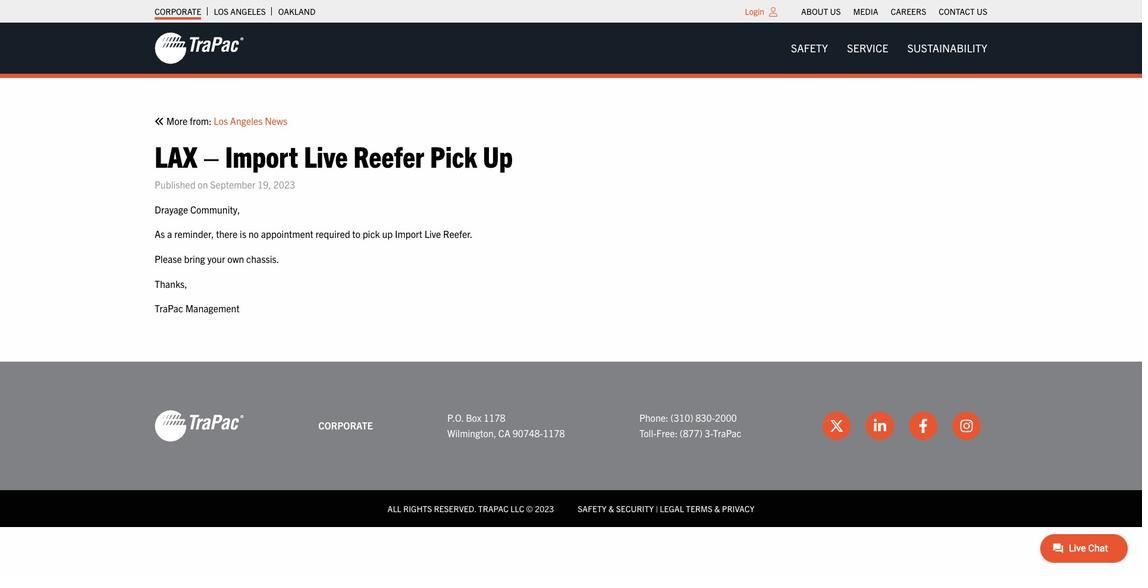 Task type: locate. For each thing, give the bounding box(es) containing it.
news
[[265, 115, 288, 127]]

0 horizontal spatial import
[[225, 137, 298, 173]]

2 & from the left
[[715, 503, 720, 514]]

1 vertical spatial 1178
[[543, 427, 565, 439]]

reserved.
[[434, 503, 476, 514]]

trapac down thanks,
[[155, 302, 183, 314]]

1 horizontal spatial us
[[977, 6, 988, 17]]

angeles left news
[[230, 115, 263, 127]]

drayage community,
[[155, 203, 240, 215]]

los right the corporate link
[[214, 6, 229, 17]]

1 horizontal spatial safety
[[791, 41, 828, 55]]

|
[[656, 503, 658, 514]]

import inside lax – import live reefer pick up published on september 19, 2023
[[225, 137, 298, 173]]

2023
[[273, 179, 295, 191], [535, 503, 554, 514]]

0 vertical spatial angeles
[[230, 6, 266, 17]]

all
[[388, 503, 402, 514]]

safety inside footer
[[578, 503, 607, 514]]

0 horizontal spatial 2023
[[273, 179, 295, 191]]

0 vertical spatial import
[[225, 137, 298, 173]]

1 vertical spatial menu bar
[[782, 36, 997, 60]]

from:
[[190, 115, 212, 127]]

angeles left oakland
[[230, 6, 266, 17]]

privacy
[[722, 503, 755, 514]]

to
[[352, 228, 361, 240]]

0 horizontal spatial trapac
[[155, 302, 183, 314]]

oakland link
[[278, 3, 316, 20]]

(310)
[[671, 412, 693, 424]]

0 vertical spatial trapac
[[155, 302, 183, 314]]

0 vertical spatial 2023
[[273, 179, 295, 191]]

1178 up the ca at the bottom of the page
[[484, 412, 506, 424]]

1 vertical spatial live
[[425, 228, 441, 240]]

1 horizontal spatial trapac
[[713, 427, 742, 439]]

import
[[225, 137, 298, 173], [395, 228, 422, 240]]

1 vertical spatial corporate
[[318, 419, 373, 431]]

trapac inside phone: (310) 830-2000 toll-free: (877) 3-trapac
[[713, 427, 742, 439]]

1 vertical spatial safety
[[578, 503, 607, 514]]

1 vertical spatial trapac
[[713, 427, 742, 439]]

required
[[316, 228, 350, 240]]

menu bar
[[795, 3, 994, 20], [782, 36, 997, 60]]

footer
[[0, 362, 1142, 527]]

19,
[[258, 179, 271, 191]]

2023 inside lax – import live reefer pick up published on september 19, 2023
[[273, 179, 295, 191]]

1178
[[484, 412, 506, 424], [543, 427, 565, 439]]

trapac inside lax – import live reefer pick up 'article'
[[155, 302, 183, 314]]

service
[[847, 41, 889, 55]]

wilmington,
[[447, 427, 496, 439]]

2 los from the top
[[214, 115, 228, 127]]

corporate image
[[155, 32, 244, 65], [155, 409, 244, 443]]

1178 right the ca at the bottom of the page
[[543, 427, 565, 439]]

0 horizontal spatial live
[[304, 137, 348, 173]]

september
[[210, 179, 255, 191]]

0 horizontal spatial &
[[609, 503, 614, 514]]

0 horizontal spatial corporate
[[155, 6, 201, 17]]

as a reminder, there is no appointment required to pick up import live reefer.
[[155, 228, 473, 240]]

menu bar up service
[[795, 3, 994, 20]]

0 vertical spatial safety
[[791, 41, 828, 55]]

1 vertical spatial los
[[214, 115, 228, 127]]

more
[[166, 115, 188, 127]]

safety
[[791, 41, 828, 55], [578, 503, 607, 514]]

safety down about
[[791, 41, 828, 55]]

us for contact us
[[977, 6, 988, 17]]

0 horizontal spatial safety
[[578, 503, 607, 514]]

1 horizontal spatial 2023
[[535, 503, 554, 514]]

llc
[[511, 503, 524, 514]]

0 horizontal spatial 1178
[[484, 412, 506, 424]]

please bring your own chassis.
[[155, 253, 279, 265]]

2023 right 19,
[[273, 179, 295, 191]]

careers link
[[891, 3, 927, 20]]

terms
[[686, 503, 713, 514]]

1 us from the left
[[830, 6, 841, 17]]

sustainability
[[908, 41, 988, 55]]

0 vertical spatial live
[[304, 137, 348, 173]]

& right terms
[[715, 503, 720, 514]]

1 horizontal spatial &
[[715, 503, 720, 514]]

0 vertical spatial corporate image
[[155, 32, 244, 65]]

import up 19,
[[225, 137, 298, 173]]

0 vertical spatial menu bar
[[795, 3, 994, 20]]

safety left security
[[578, 503, 607, 514]]

menu bar containing safety
[[782, 36, 997, 60]]

1 vertical spatial import
[[395, 228, 422, 240]]

trapac management
[[155, 302, 240, 314]]

& left security
[[609, 503, 614, 514]]

menu bar down careers link
[[782, 36, 997, 60]]

p.o.
[[447, 412, 464, 424]]

corporate
[[155, 6, 201, 17], [318, 419, 373, 431]]

us inside contact us link
[[977, 6, 988, 17]]

angeles inside los angeles link
[[230, 6, 266, 17]]

1 horizontal spatial import
[[395, 228, 422, 240]]

solid image
[[155, 117, 164, 126]]

safety for safety & security | legal terms & privacy
[[578, 503, 607, 514]]

&
[[609, 503, 614, 514], [715, 503, 720, 514]]

1 vertical spatial corporate image
[[155, 409, 244, 443]]

menu bar containing about us
[[795, 3, 994, 20]]

trapac down 2000
[[713, 427, 742, 439]]

there
[[216, 228, 238, 240]]

import right up
[[395, 228, 422, 240]]

about
[[801, 6, 828, 17]]

0 horizontal spatial us
[[830, 6, 841, 17]]

2023 right the ©
[[535, 503, 554, 514]]

safety for safety
[[791, 41, 828, 55]]

live inside lax – import live reefer pick up published on september 19, 2023
[[304, 137, 348, 173]]

us
[[830, 6, 841, 17], [977, 6, 988, 17]]

phone:
[[640, 412, 669, 424]]

management
[[185, 302, 240, 314]]

los right from:
[[214, 115, 228, 127]]

1 vertical spatial angeles
[[230, 115, 263, 127]]

own
[[227, 253, 244, 265]]

pick
[[430, 137, 477, 173]]

rights
[[403, 503, 432, 514]]

community,
[[190, 203, 240, 215]]

footer containing p.o. box 1178
[[0, 362, 1142, 527]]

lax – import live reefer pick up published on september 19, 2023
[[155, 137, 513, 191]]

please
[[155, 253, 182, 265]]

2 us from the left
[[977, 6, 988, 17]]

los angeles
[[214, 6, 266, 17]]

angeles
[[230, 6, 266, 17], [230, 115, 263, 127]]

us inside about us link
[[830, 6, 841, 17]]

live
[[304, 137, 348, 173], [425, 228, 441, 240]]

830-
[[696, 412, 715, 424]]

login link
[[745, 6, 765, 17]]

us right about
[[830, 6, 841, 17]]

about us
[[801, 6, 841, 17]]

legal
[[660, 503, 684, 514]]

contact us link
[[939, 3, 988, 20]]

safety inside 'link'
[[791, 41, 828, 55]]

los
[[214, 6, 229, 17], [214, 115, 228, 127]]

los inside lax – import live reefer pick up 'article'
[[214, 115, 228, 127]]

chassis.
[[246, 253, 279, 265]]

0 vertical spatial corporate
[[155, 6, 201, 17]]

0 vertical spatial los
[[214, 6, 229, 17]]

pick
[[363, 228, 380, 240]]

1 vertical spatial 2023
[[535, 503, 554, 514]]

trapac
[[155, 302, 183, 314], [713, 427, 742, 439]]

as
[[155, 228, 165, 240]]

on
[[198, 179, 208, 191]]

toll-
[[640, 427, 657, 439]]

us right "contact"
[[977, 6, 988, 17]]



Task type: vqa. For each thing, say whether or not it's contained in the screenshot.
left "Integrated Customs Scanning" link's SCANNING
no



Task type: describe. For each thing, give the bounding box(es) containing it.
no
[[249, 228, 259, 240]]

is
[[240, 228, 246, 240]]

los angeles news link
[[214, 114, 288, 129]]

contact
[[939, 6, 975, 17]]

–
[[203, 137, 219, 173]]

us for about us
[[830, 6, 841, 17]]

2 corporate image from the top
[[155, 409, 244, 443]]

contact us
[[939, 6, 988, 17]]

1 & from the left
[[609, 503, 614, 514]]

about us link
[[801, 3, 841, 20]]

corporate link
[[155, 3, 201, 20]]

reefer.
[[443, 228, 473, 240]]

oakland
[[278, 6, 316, 17]]

los angeles link
[[214, 3, 266, 20]]

2000
[[715, 412, 737, 424]]

1 horizontal spatial live
[[425, 228, 441, 240]]

phone: (310) 830-2000 toll-free: (877) 3-trapac
[[640, 412, 742, 439]]

thanks,
[[155, 278, 187, 290]]

up
[[382, 228, 393, 240]]

drayage
[[155, 203, 188, 215]]

login
[[745, 6, 765, 17]]

90748-
[[513, 427, 543, 439]]

3-
[[705, 427, 713, 439]]

reefer
[[354, 137, 424, 173]]

a
[[167, 228, 172, 240]]

published
[[155, 179, 196, 191]]

your
[[207, 253, 225, 265]]

more from: los angeles news
[[164, 115, 288, 127]]

trapac
[[478, 503, 509, 514]]

appointment
[[261, 228, 313, 240]]

lax
[[155, 137, 198, 173]]

(877)
[[680, 427, 703, 439]]

1 horizontal spatial 1178
[[543, 427, 565, 439]]

safety link
[[782, 36, 838, 60]]

box
[[466, 412, 482, 424]]

bring
[[184, 253, 205, 265]]

careers
[[891, 6, 927, 17]]

2023 inside footer
[[535, 503, 554, 514]]

light image
[[769, 7, 778, 17]]

safety & security link
[[578, 503, 654, 514]]

ca
[[499, 427, 510, 439]]

safety & security | legal terms & privacy
[[578, 503, 755, 514]]

1 horizontal spatial corporate
[[318, 419, 373, 431]]

p.o. box 1178 wilmington, ca 90748-1178
[[447, 412, 565, 439]]

lax – import live reefer pick up article
[[155, 114, 988, 316]]

legal terms & privacy link
[[660, 503, 755, 514]]

free:
[[657, 427, 678, 439]]

up
[[483, 137, 513, 173]]

angeles inside lax – import live reefer pick up 'article'
[[230, 115, 263, 127]]

media link
[[854, 3, 879, 20]]

sustainability link
[[898, 36, 997, 60]]

service link
[[838, 36, 898, 60]]

1 los from the top
[[214, 6, 229, 17]]

all rights reserved. trapac llc © 2023
[[388, 503, 554, 514]]

©
[[526, 503, 533, 514]]

1 corporate image from the top
[[155, 32, 244, 65]]

media
[[854, 6, 879, 17]]

reminder,
[[174, 228, 214, 240]]

0 vertical spatial 1178
[[484, 412, 506, 424]]

security
[[616, 503, 654, 514]]



